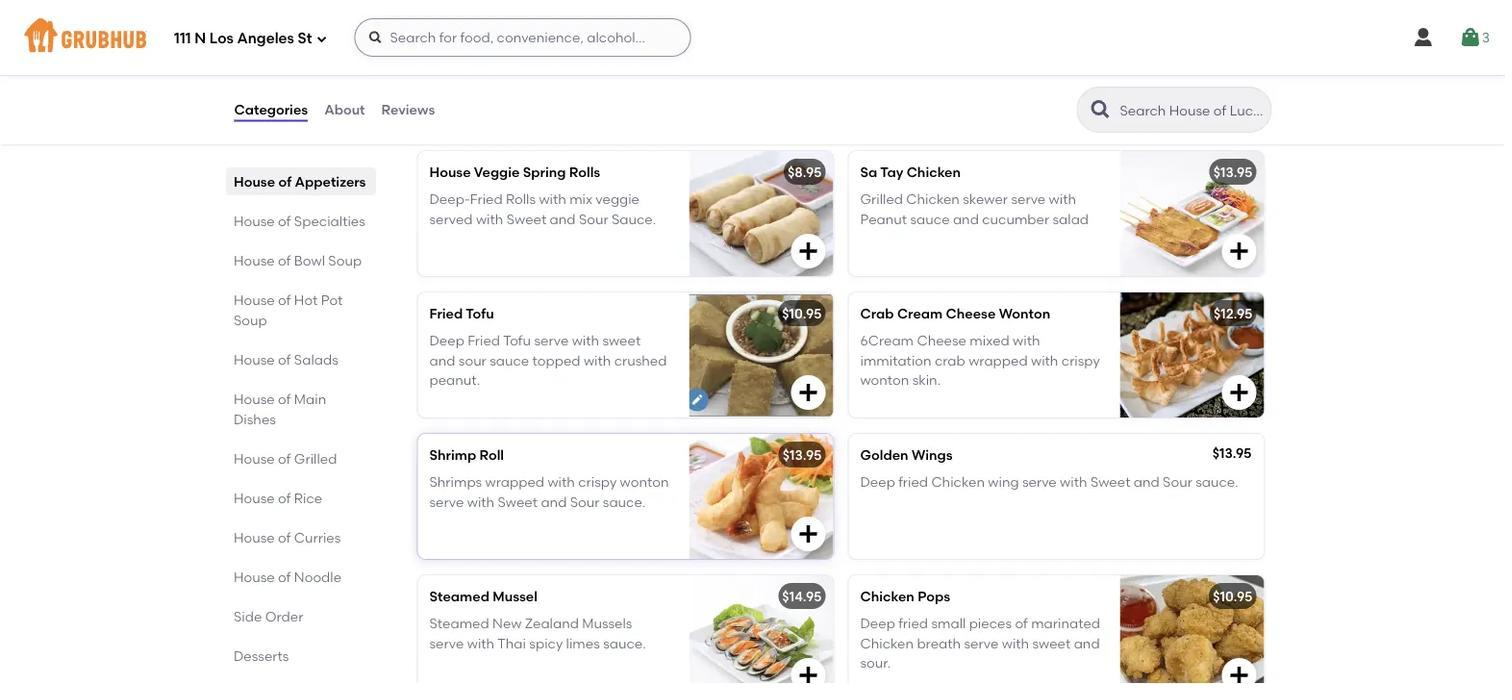 Task type: describe. For each thing, give the bounding box(es) containing it.
house for house of noodle
[[233, 569, 274, 585]]

shrimps
[[430, 474, 482, 490]]

svg image for grilled chicken skewer serve with peanut sauce and cucumber salad
[[1228, 239, 1251, 262]]

house for house of appetizers
[[233, 173, 275, 190]]

svg image for 6cream cheese mixed with immitation crab wrapped with crispy wonton skin.
[[1228, 381, 1251, 404]]

Search for food, convenience, alcohol... search field
[[354, 18, 691, 57]]

rolls inside deep-fried  rolls with mix veggie served with sweet and sour sauce.
[[506, 191, 536, 207]]

breath
[[917, 635, 961, 651]]

skin.
[[913, 372, 941, 388]]

sour
[[459, 352, 487, 368]]

with inside steamed new zealand mussels serve with thai spicy limes sauce.
[[467, 635, 495, 651]]

steamed mussel image
[[689, 575, 834, 684]]

of inside deep fried small pieces of marinated chicken breath serve with sweet and sour.
[[1015, 615, 1028, 632]]

fried for fried
[[468, 332, 500, 349]]

house veggie spring rolls image
[[689, 151, 834, 276]]

of for house of appetizers appetizers
[[482, 85, 503, 110]]

see
[[433, 36, 458, 52]]

house of bowl soup
[[233, 252, 361, 268]]

3 button
[[1459, 20, 1490, 55]]

and inside deep-fried  rolls with mix veggie served with sweet and sour sauce.
[[550, 211, 576, 227]]

of for house of noodle
[[278, 569, 291, 585]]

Search House of Luck Thai BBQ search field
[[1118, 101, 1266, 119]]

wing
[[988, 474, 1019, 490]]

3
[[1482, 29, 1490, 46]]

crushed
[[614, 352, 667, 368]]

tay
[[881, 164, 904, 180]]

deep-
[[430, 191, 470, 207]]

deep fried tofu serve with sweet and sour sauce topped with crushed peanut.
[[430, 332, 667, 388]]

house of appetizers
[[233, 173, 366, 190]]

zealand
[[525, 615, 579, 632]]

details
[[461, 36, 506, 52]]

spicy
[[529, 635, 563, 651]]

deep for deep fried tofu serve with sweet and sour sauce topped with crushed peanut.
[[430, 332, 465, 349]]

steamed mussel
[[430, 588, 538, 604]]

6cream
[[861, 332, 914, 349]]

sweet inside deep fried small pieces of marinated chicken breath serve with sweet and sour.
[[1033, 635, 1071, 651]]

noodle
[[294, 569, 341, 585]]

wonton inside 6cream cheese mixed with immitation crab wrapped with crispy wonton skin.
[[861, 372, 909, 388]]

wrapped inside the shrimps wrapped with crispy wonton serve with sweet and sour sauce.
[[485, 474, 545, 490]]

of for house of bowl soup
[[278, 252, 291, 268]]

immitation
[[861, 352, 932, 368]]

house of salads tab
[[233, 349, 368, 369]]

fried for house
[[470, 191, 503, 207]]

thai
[[498, 635, 526, 651]]

reviews button
[[381, 75, 436, 144]]

wonton inside the shrimps wrapped with crispy wonton serve with sweet and sour sauce.
[[620, 474, 669, 490]]

appetizers for house of appetizers
[[294, 173, 366, 190]]

sa
[[861, 164, 878, 180]]

house for house of curries
[[233, 529, 274, 545]]

house of hot pot soup
[[233, 292, 342, 328]]

1 vertical spatial sour
[[1163, 474, 1193, 490]]

grilled inside the grilled chicken skewer serve with peanut sauce and cucumber salad
[[861, 191, 903, 207]]

6cream cheese mixed with immitation crab wrapped with crispy wonton skin.
[[861, 332, 1100, 388]]

serve inside the grilled chicken skewer serve with peanut sauce and cucumber salad
[[1011, 191, 1046, 207]]

golden
[[861, 447, 909, 463]]

and inside the grilled chicken skewer serve with peanut sauce and cucumber salad
[[953, 211, 979, 227]]

grilled chicken skewer serve with peanut sauce and cucumber salad
[[861, 191, 1089, 227]]

and inside deep fried small pieces of marinated chicken breath serve with sweet and sour.
[[1074, 635, 1100, 651]]

house of grilled tab
[[233, 448, 368, 469]]

house for house of hot pot soup
[[233, 292, 274, 308]]

mussel
[[493, 588, 538, 604]]

0 vertical spatial cheese
[[946, 305, 996, 322]]

fried for wings
[[899, 474, 928, 490]]

house of specialties tab
[[233, 211, 368, 231]]

house of noodle
[[233, 569, 341, 585]]

house for house veggie spring rolls
[[430, 164, 471, 180]]

promo image
[[665, 0, 735, 40]]

mixed
[[970, 332, 1010, 349]]

and inside deep fried tofu serve with sweet and sour sauce topped with crushed peanut.
[[430, 352, 456, 368]]

0 horizontal spatial tofu
[[466, 305, 494, 322]]

$13.95 for shrimps wrapped with crispy wonton serve with sweet and sour sauce.
[[783, 447, 822, 463]]

pops
[[918, 588, 951, 604]]

deep-fried  rolls with mix veggie served with sweet and sour sauce.
[[430, 191, 656, 227]]

sa tay chicken image
[[1120, 151, 1265, 276]]

categories
[[234, 101, 308, 118]]

los
[[210, 30, 234, 47]]

skewer
[[963, 191, 1008, 207]]

$13.95 for grilled chicken skewer serve with peanut sauce and cucumber salad
[[1214, 164, 1253, 180]]

about button
[[323, 75, 366, 144]]

chicken inside deep fried small pieces of marinated chicken breath serve with sweet and sour.
[[861, 635, 914, 651]]

sauce inside the grilled chicken skewer serve with peanut sauce and cucumber salad
[[911, 211, 950, 227]]

order
[[265, 608, 303, 624]]

angeles
[[237, 30, 294, 47]]

steamed new zealand mussels serve with thai spicy limes sauce.
[[430, 615, 646, 651]]

serve inside deep fried tofu serve with sweet and sour sauce topped with crushed peanut.
[[534, 332, 569, 349]]

sauce. for deep fried chicken wing serve with sweet and sour sauce.
[[1196, 474, 1239, 490]]

small
[[932, 615, 966, 632]]

fried for pops
[[899, 615, 928, 632]]

house for house of salads
[[233, 351, 274, 368]]

house veggie spring rolls
[[430, 164, 601, 180]]

deep for deep fried small pieces of marinated chicken breath serve with sweet and sour.
[[861, 615, 896, 632]]

served
[[430, 211, 473, 227]]

tofu inside deep fried tofu serve with sweet and sour sauce topped with crushed peanut.
[[503, 332, 531, 349]]

about
[[324, 101, 365, 118]]

mussels
[[582, 615, 633, 632]]

soup inside tab
[[328, 252, 361, 268]]

$10.95 for deep fried small pieces of marinated chicken breath serve with sweet and sour.
[[1213, 588, 1253, 604]]

111 n los angeles st
[[174, 30, 312, 47]]

sweet inside the shrimps wrapped with crispy wonton serve with sweet and sour sauce.
[[498, 493, 538, 510]]

desserts
[[233, 647, 289, 664]]

see details
[[433, 36, 506, 52]]

peanut
[[861, 211, 907, 227]]

house of salads
[[233, 351, 338, 368]]

shrimp
[[430, 447, 476, 463]]

chicken left pops
[[861, 588, 915, 604]]

mix
[[570, 191, 593, 207]]

curries
[[294, 529, 340, 545]]

chicken inside the grilled chicken skewer serve with peanut sauce and cucumber salad
[[907, 191, 960, 207]]

house of rice tab
[[233, 488, 368, 508]]

of for house of hot pot soup
[[278, 292, 291, 308]]

house of curries
[[233, 529, 340, 545]]

st
[[298, 30, 312, 47]]

with inside deep fried small pieces of marinated chicken breath serve with sweet and sour.
[[1002, 635, 1030, 651]]

topped
[[533, 352, 581, 368]]

$10.95 for deep fried tofu serve with sweet and sour sauce topped with crushed peanut.
[[782, 305, 822, 322]]

specialties
[[294, 213, 365, 229]]

see details button
[[433, 27, 506, 62]]

cream
[[898, 305, 943, 322]]

111
[[174, 30, 191, 47]]

main
[[294, 391, 326, 407]]

veggie
[[474, 164, 520, 180]]



Task type: locate. For each thing, give the bounding box(es) containing it.
house up dishes
[[233, 391, 274, 407]]

sauce. inside the shrimps wrapped with crispy wonton serve with sweet and sour sauce.
[[603, 493, 646, 510]]

wrapped down mixed
[[969, 352, 1028, 368]]

of inside house of noodle tab
[[278, 569, 291, 585]]

shrimp roll
[[430, 447, 504, 463]]

house inside house of hot pot soup
[[233, 292, 274, 308]]

chicken right tay
[[907, 164, 961, 180]]

fried tofu
[[430, 305, 494, 322]]

wonton
[[861, 372, 909, 388], [620, 474, 669, 490]]

1 vertical spatial sweet
[[1091, 474, 1131, 490]]

house of specialties
[[233, 213, 365, 229]]

0 vertical spatial fried
[[470, 191, 503, 207]]

appetizers inside tab
[[294, 173, 366, 190]]

serve up topped
[[534, 332, 569, 349]]

crab cream cheese wonton
[[861, 305, 1051, 322]]

house down house of grilled
[[233, 490, 274, 506]]

serve down pieces
[[964, 635, 999, 651]]

serve up cucumber
[[1011, 191, 1046, 207]]

side order
[[233, 608, 303, 624]]

sauce right peanut
[[911, 211, 950, 227]]

$8.95
[[788, 164, 822, 180]]

house for house of main dishes
[[233, 391, 274, 407]]

steamed inside steamed new zealand mussels serve with thai spicy limes sauce.
[[430, 615, 489, 632]]

steamed left mussel
[[430, 588, 490, 604]]

0 vertical spatial soup
[[328, 252, 361, 268]]

$13.95
[[1214, 164, 1253, 180], [1213, 445, 1252, 461], [783, 447, 822, 463]]

steamed for steamed mussel
[[430, 588, 490, 604]]

rolls up mix
[[569, 164, 601, 180]]

appetizers down see
[[414, 112, 474, 126]]

crispy inside 6cream cheese mixed with immitation crab wrapped with crispy wonton skin.
[[1062, 352, 1100, 368]]

fried down golden wings
[[899, 474, 928, 490]]

grilled up rice at the left
[[294, 450, 337, 467]]

0 horizontal spatial grilled
[[294, 450, 337, 467]]

of left rice at the left
[[278, 490, 291, 506]]

1 vertical spatial sauce.
[[603, 493, 646, 510]]

0 vertical spatial appetizers
[[508, 85, 618, 110]]

cheese inside 6cream cheese mixed with immitation crab wrapped with crispy wonton skin.
[[917, 332, 967, 349]]

sour.
[[861, 654, 891, 671]]

of left "main"
[[278, 391, 291, 407]]

sour
[[579, 211, 609, 227], [1163, 474, 1193, 490], [570, 493, 600, 510]]

shrimp roll image
[[689, 434, 834, 559]]

of for house of main dishes
[[278, 391, 291, 407]]

sweet up crushed
[[603, 332, 641, 349]]

2 vertical spatial sauce.
[[603, 635, 646, 651]]

house up house of bowl soup
[[233, 213, 274, 229]]

2 vertical spatial fried
[[468, 332, 500, 349]]

of up house of bowl soup
[[278, 213, 291, 229]]

wings
[[912, 447, 953, 463]]

deep fried chicken wing serve with sweet and sour sauce.
[[861, 474, 1239, 490]]

of for house of appetizers
[[278, 173, 291, 190]]

fried inside deep fried small pieces of marinated chicken breath serve with sweet and sour.
[[899, 615, 928, 632]]

deep inside deep fried small pieces of marinated chicken breath serve with sweet and sour.
[[861, 615, 896, 632]]

of for house of grilled
[[278, 450, 291, 467]]

sour inside deep-fried  rolls with mix veggie served with sweet and sour sauce.
[[579, 211, 609, 227]]

deep down fried tofu
[[430, 332, 465, 349]]

wrapped down 'roll'
[[485, 474, 545, 490]]

serve inside deep fried small pieces of marinated chicken breath serve with sweet and sour.
[[964, 635, 999, 651]]

of inside the house of appetizers tab
[[278, 173, 291, 190]]

wrapped
[[969, 352, 1028, 368], [485, 474, 545, 490]]

1 vertical spatial crispy
[[578, 474, 617, 490]]

svg image
[[1459, 26, 1482, 49], [316, 33, 328, 45], [797, 239, 820, 262], [797, 664, 820, 684]]

house of bowl soup tab
[[233, 250, 368, 270]]

0 vertical spatial wonton
[[861, 372, 909, 388]]

of inside house of grilled tab
[[278, 450, 291, 467]]

$10.95
[[782, 305, 822, 322], [1213, 588, 1253, 604]]

steamed for steamed new zealand mussels serve with thai spicy limes sauce.
[[430, 615, 489, 632]]

2 vertical spatial sour
[[570, 493, 600, 510]]

chicken up the sour.
[[861, 635, 914, 651]]

of inside house of curries tab
[[278, 529, 291, 545]]

serve down shrimps
[[430, 493, 464, 510]]

0 horizontal spatial crispy
[[578, 474, 617, 490]]

1 horizontal spatial sweet
[[1033, 635, 1071, 651]]

desserts tab
[[233, 646, 368, 666]]

house up side
[[233, 569, 274, 585]]

wrapped inside 6cream cheese mixed with immitation crab wrapped with crispy wonton skin.
[[969, 352, 1028, 368]]

house of curries tab
[[233, 527, 368, 547]]

sauce. inside steamed new zealand mussels serve with thai spicy limes sauce.
[[603, 635, 646, 651]]

1 vertical spatial fried
[[430, 305, 463, 322]]

1 vertical spatial fried
[[899, 615, 928, 632]]

and inside the shrimps wrapped with crispy wonton serve with sweet and sour sauce.
[[541, 493, 567, 510]]

of inside house of hot pot soup
[[278, 292, 291, 308]]

house up the house of specialties
[[233, 173, 275, 190]]

bowl
[[294, 252, 325, 268]]

cheese up crab
[[917, 332, 967, 349]]

fried
[[899, 474, 928, 490], [899, 615, 928, 632]]

of for house of salads
[[278, 351, 291, 368]]

categories button
[[233, 75, 309, 144]]

side order tab
[[233, 606, 368, 626]]

svg image for deep fried small pieces of marinated chicken breath serve with sweet and sour.
[[1228, 664, 1251, 684]]

crab cream cheese wonton image
[[1120, 292, 1265, 417]]

of inside house of rice tab
[[278, 490, 291, 506]]

0 vertical spatial sweet
[[507, 211, 547, 227]]

$12.95
[[1214, 305, 1253, 322]]

peanut.
[[430, 372, 480, 388]]

1 vertical spatial wrapped
[[485, 474, 545, 490]]

house of main dishes
[[233, 391, 326, 427]]

house down see
[[414, 85, 477, 110]]

soup up the house of salads
[[233, 312, 267, 328]]

0 horizontal spatial sweet
[[603, 332, 641, 349]]

chicken
[[907, 164, 961, 180], [907, 191, 960, 207], [932, 474, 985, 490], [861, 588, 915, 604], [861, 635, 914, 651]]

0 horizontal spatial sauce
[[490, 352, 529, 368]]

fried inside deep-fried  rolls with mix veggie served with sweet and sour sauce.
[[470, 191, 503, 207]]

of up the house of specialties
[[278, 173, 291, 190]]

crab
[[935, 352, 966, 368]]

rolls down house veggie spring rolls
[[506, 191, 536, 207]]

steamed down steamed mussel
[[430, 615, 489, 632]]

house for house of rice
[[233, 490, 274, 506]]

chicken down wings
[[932, 474, 985, 490]]

limes
[[566, 635, 600, 651]]

2 steamed from the top
[[430, 615, 489, 632]]

new
[[493, 615, 522, 632]]

rolls
[[569, 164, 601, 180], [506, 191, 536, 207]]

of for house of specialties
[[278, 213, 291, 229]]

deep fried small pieces of marinated chicken breath serve with sweet and sour.
[[861, 615, 1101, 671]]

sauce. for steamed new zealand mussels serve with thai spicy limes sauce.
[[603, 635, 646, 651]]

1 horizontal spatial sauce
[[911, 211, 950, 227]]

of inside house of main dishes
[[278, 391, 291, 407]]

1 vertical spatial grilled
[[294, 450, 337, 467]]

steamed
[[430, 588, 490, 604], [430, 615, 489, 632]]

of left curries
[[278, 529, 291, 545]]

1 vertical spatial sauce
[[490, 352, 529, 368]]

serve right wing
[[1023, 474, 1057, 490]]

1 vertical spatial rolls
[[506, 191, 536, 207]]

of right pieces
[[1015, 615, 1028, 632]]

0 horizontal spatial wrapped
[[485, 474, 545, 490]]

of inside house of bowl soup tab
[[278, 252, 291, 268]]

0 vertical spatial $10.95
[[782, 305, 822, 322]]

fried down chicken pops
[[899, 615, 928, 632]]

svg image for deep fried tofu serve with sweet and sour sauce topped with crushed peanut.
[[797, 381, 820, 404]]

1 horizontal spatial wrapped
[[969, 352, 1028, 368]]

house for house of bowl soup
[[233, 252, 274, 268]]

reviews
[[382, 101, 435, 118]]

1 horizontal spatial rolls
[[569, 164, 601, 180]]

sauce right sour
[[490, 352, 529, 368]]

house inside house of appetizers appetizers
[[414, 85, 477, 110]]

golden wings
[[861, 447, 953, 463]]

0 vertical spatial sweet
[[603, 332, 641, 349]]

1 vertical spatial soup
[[233, 312, 267, 328]]

2 vertical spatial sweet
[[498, 493, 538, 510]]

sweet
[[603, 332, 641, 349], [1033, 635, 1071, 651]]

deep for deep fried chicken wing serve with sweet and sour sauce.
[[861, 474, 896, 490]]

of for house of rice
[[278, 490, 291, 506]]

0 vertical spatial grilled
[[861, 191, 903, 207]]

svg image
[[1412, 26, 1435, 49], [368, 30, 383, 45], [1228, 239, 1251, 262], [797, 381, 820, 404], [1228, 381, 1251, 404], [797, 522, 820, 545], [1228, 664, 1251, 684]]

1 vertical spatial wonton
[[620, 474, 669, 490]]

serve down steamed mussel
[[430, 635, 464, 651]]

crispy
[[1062, 352, 1100, 368], [578, 474, 617, 490]]

0 horizontal spatial soup
[[233, 312, 267, 328]]

house up house of main dishes
[[233, 351, 274, 368]]

1 horizontal spatial soup
[[328, 252, 361, 268]]

of down details
[[482, 85, 503, 110]]

spring
[[523, 164, 566, 180]]

1 horizontal spatial grilled
[[861, 191, 903, 207]]

house of main dishes tab
[[233, 389, 368, 429]]

1 vertical spatial cheese
[[917, 332, 967, 349]]

deep
[[430, 332, 465, 349], [861, 474, 896, 490], [861, 615, 896, 632]]

sauce inside deep fried tofu serve with sweet and sour sauce topped with crushed peanut.
[[490, 352, 529, 368]]

1 vertical spatial tofu
[[503, 332, 531, 349]]

fried inside deep fried tofu serve with sweet and sour sauce topped with crushed peanut.
[[468, 332, 500, 349]]

grilled inside tab
[[294, 450, 337, 467]]

house up deep-
[[430, 164, 471, 180]]

1 fried from the top
[[899, 474, 928, 490]]

search icon image
[[1090, 98, 1113, 121]]

0 horizontal spatial rolls
[[506, 191, 536, 207]]

of left hot
[[278, 292, 291, 308]]

2 fried from the top
[[899, 615, 928, 632]]

sauce
[[911, 211, 950, 227], [490, 352, 529, 368]]

of
[[482, 85, 503, 110], [278, 173, 291, 190], [278, 213, 291, 229], [278, 252, 291, 268], [278, 292, 291, 308], [278, 351, 291, 368], [278, 391, 291, 407], [278, 450, 291, 467], [278, 490, 291, 506], [278, 529, 291, 545], [278, 569, 291, 585], [1015, 615, 1028, 632]]

of left bowl
[[278, 252, 291, 268]]

house of noodle tab
[[233, 567, 368, 587]]

sauce.
[[1196, 474, 1239, 490], [603, 493, 646, 510], [603, 635, 646, 651]]

1 vertical spatial appetizers
[[414, 112, 474, 126]]

0 vertical spatial sauce.
[[1196, 474, 1239, 490]]

deep down golden
[[861, 474, 896, 490]]

0 vertical spatial sauce
[[911, 211, 950, 227]]

svg image for shrimps wrapped with crispy wonton serve with sweet and sour sauce.
[[797, 522, 820, 545]]

2 vertical spatial appetizers
[[294, 173, 366, 190]]

chicken down sa tay chicken
[[907, 191, 960, 207]]

soup
[[328, 252, 361, 268], [233, 312, 267, 328]]

sweet inside deep fried tofu serve with sweet and sour sauce topped with crushed peanut.
[[603, 332, 641, 349]]

appetizers up the specialties
[[294, 173, 366, 190]]

0 vertical spatial crispy
[[1062, 352, 1100, 368]]

0 vertical spatial tofu
[[466, 305, 494, 322]]

house down dishes
[[233, 450, 274, 467]]

2 vertical spatial deep
[[861, 615, 896, 632]]

and
[[550, 211, 576, 227], [953, 211, 979, 227], [430, 352, 456, 368], [1134, 474, 1160, 490], [541, 493, 567, 510], [1074, 635, 1100, 651]]

1 steamed from the top
[[430, 588, 490, 604]]

house of appetizers tab
[[233, 171, 368, 191]]

side
[[233, 608, 262, 624]]

house
[[414, 85, 477, 110], [430, 164, 471, 180], [233, 173, 275, 190], [233, 213, 274, 229], [233, 252, 274, 268], [233, 292, 274, 308], [233, 351, 274, 368], [233, 391, 274, 407], [233, 450, 274, 467], [233, 490, 274, 506], [233, 529, 274, 545], [233, 569, 274, 585]]

0 vertical spatial wrapped
[[969, 352, 1028, 368]]

pieces
[[969, 615, 1012, 632]]

shrimps wrapped with crispy wonton serve with sweet and sour sauce.
[[430, 474, 669, 510]]

sa tay chicken
[[861, 164, 961, 180]]

of left the noodle
[[278, 569, 291, 585]]

1 vertical spatial sweet
[[1033, 635, 1071, 651]]

hot
[[294, 292, 317, 308]]

sauce.
[[612, 211, 656, 227]]

1 horizontal spatial appetizers
[[414, 112, 474, 126]]

appetizers for house of appetizers appetizers
[[508, 85, 618, 110]]

chicken pops image
[[1120, 575, 1265, 684]]

fried tofu image
[[689, 292, 834, 417]]

house inside house of main dishes
[[233, 391, 274, 407]]

of inside house of appetizers appetizers
[[482, 85, 503, 110]]

house left bowl
[[233, 252, 274, 268]]

soup right bowl
[[328, 252, 361, 268]]

salad
[[1053, 211, 1089, 227]]

deep down chicken pops
[[861, 615, 896, 632]]

0 horizontal spatial $10.95
[[782, 305, 822, 322]]

1 horizontal spatial crispy
[[1062, 352, 1100, 368]]

house of rice
[[233, 490, 322, 506]]

0 vertical spatial rolls
[[569, 164, 601, 180]]

salads
[[294, 351, 338, 368]]

1 horizontal spatial wonton
[[861, 372, 909, 388]]

tofu
[[466, 305, 494, 322], [503, 332, 531, 349]]

serve inside steamed new zealand mussels serve with thai spicy limes sauce.
[[430, 635, 464, 651]]

n
[[195, 30, 206, 47]]

sour inside the shrimps wrapped with crispy wonton serve with sweet and sour sauce.
[[570, 493, 600, 510]]

appetizers down the search for food, convenience, alcohol... search field
[[508, 85, 618, 110]]

serve inside the shrimps wrapped with crispy wonton serve with sweet and sour sauce.
[[430, 493, 464, 510]]

sweet down marinated
[[1033, 635, 1071, 651]]

house for house of grilled
[[233, 450, 274, 467]]

grilled
[[861, 191, 903, 207], [294, 450, 337, 467]]

0 vertical spatial fried
[[899, 474, 928, 490]]

house inside tab
[[233, 213, 274, 229]]

chicken pops
[[861, 588, 951, 604]]

house of appetizers appetizers
[[414, 85, 618, 126]]

dishes
[[233, 411, 276, 427]]

house for house of specialties
[[233, 213, 274, 229]]

0 horizontal spatial wonton
[[620, 474, 669, 490]]

main navigation navigation
[[0, 0, 1506, 75]]

grilled up peanut
[[861, 191, 903, 207]]

soup inside house of hot pot soup
[[233, 312, 267, 328]]

sweet inside deep-fried  rolls with mix veggie served with sweet and sour sauce.
[[507, 211, 547, 227]]

of up house of rice
[[278, 450, 291, 467]]

crispy inside the shrimps wrapped with crispy wonton serve with sweet and sour sauce.
[[578, 474, 617, 490]]

house down house of rice
[[233, 529, 274, 545]]

1 vertical spatial deep
[[861, 474, 896, 490]]

sweet
[[507, 211, 547, 227], [1091, 474, 1131, 490], [498, 493, 538, 510]]

roll
[[480, 447, 504, 463]]

1 vertical spatial $10.95
[[1213, 588, 1253, 604]]

of inside house of salads tab
[[278, 351, 291, 368]]

2 horizontal spatial appetizers
[[508, 85, 618, 110]]

with inside the grilled chicken skewer serve with peanut sauce and cucumber salad
[[1049, 191, 1077, 207]]

1 horizontal spatial tofu
[[503, 332, 531, 349]]

1 horizontal spatial $10.95
[[1213, 588, 1253, 604]]

marinated
[[1032, 615, 1101, 632]]

of for house of curries
[[278, 529, 291, 545]]

0 vertical spatial deep
[[430, 332, 465, 349]]

cucumber
[[982, 211, 1050, 227]]

0 vertical spatial steamed
[[430, 588, 490, 604]]

cheese up mixed
[[946, 305, 996, 322]]

1 vertical spatial steamed
[[430, 615, 489, 632]]

crab
[[861, 305, 894, 322]]

0 vertical spatial sour
[[579, 211, 609, 227]]

appetizers
[[508, 85, 618, 110], [414, 112, 474, 126], [294, 173, 366, 190]]

0 horizontal spatial appetizers
[[294, 173, 366, 190]]

of inside house of specialties tab
[[278, 213, 291, 229]]

of left salads
[[278, 351, 291, 368]]

house left hot
[[233, 292, 274, 308]]

svg image inside 3 button
[[1459, 26, 1482, 49]]

rice
[[294, 490, 322, 506]]

cheese
[[946, 305, 996, 322], [917, 332, 967, 349]]

house for house of appetizers appetizers
[[414, 85, 477, 110]]

$14.95
[[782, 588, 822, 604]]

house of hot pot soup tab
[[233, 290, 368, 330]]

deep inside deep fried tofu serve with sweet and sour sauce topped with crushed peanut.
[[430, 332, 465, 349]]



Task type: vqa. For each thing, say whether or not it's contained in the screenshot.
RESTAURANTS
no



